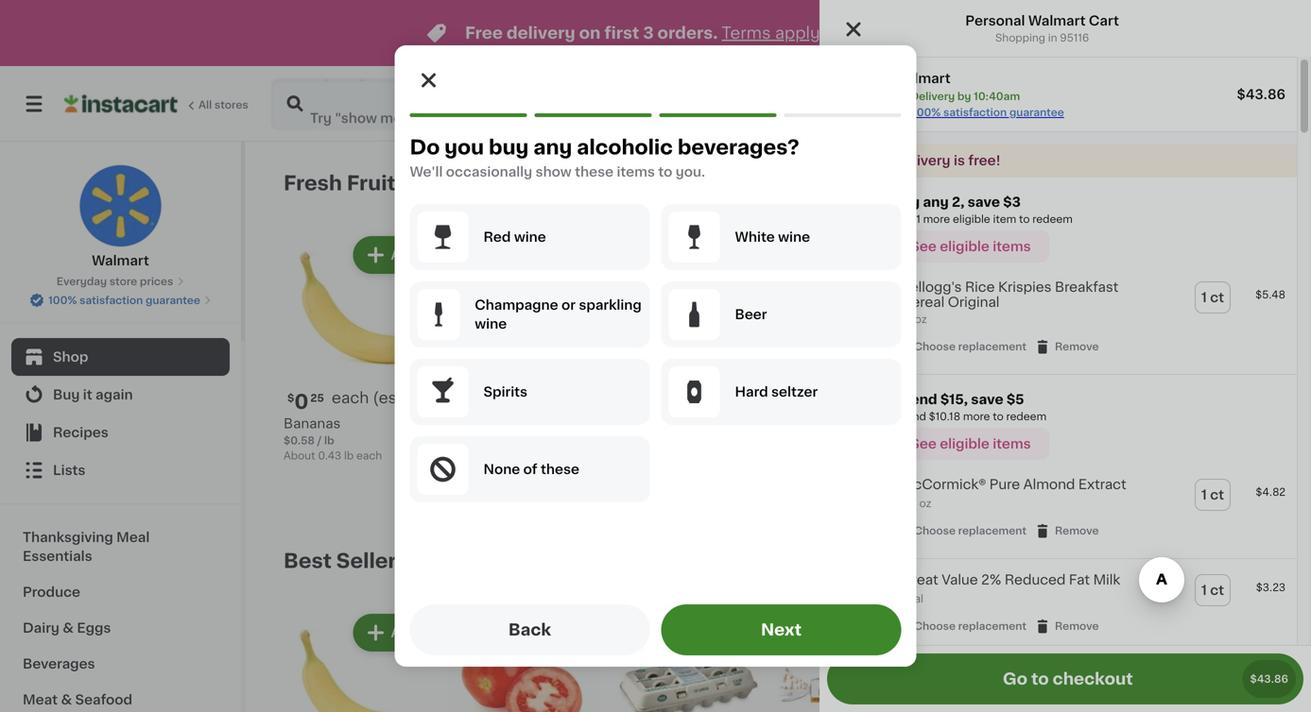 Task type: describe. For each thing, give the bounding box(es) containing it.
do you buy any alcoholic beverages? we'll occasionally show these items to you.
[[410, 138, 799, 179]]

to inside spend $15, save $5 spend $10.18 more to redeem
[[993, 412, 1004, 422]]

walmart link
[[79, 164, 162, 270]]

0 for $ 0 25
[[294, 392, 309, 412]]

spend $15, save $5 spend $10.18 more to redeem
[[892, 393, 1047, 422]]

2 horizontal spatial lb
[[1169, 470, 1179, 480]]

delivery inside walmart delivery by 10:40am
[[910, 91, 955, 102]]

1 inside hass large avocado 1 ct
[[449, 436, 453, 446]]

satisfaction inside 100% satisfaction guarantee button
[[80, 295, 143, 306]]

red
[[484, 231, 511, 244]]

see eligible items for 2,
[[911, 240, 1031, 253]]

everyday store prices link
[[56, 274, 185, 289]]

ct for mccormick® pure almond extract
[[1210, 489, 1224, 502]]

you
[[445, 138, 484, 157]]

0 vertical spatial many
[[468, 455, 498, 465]]

save inside buy any 2, save $3 add 1 more eligible item to redeem
[[968, 196, 1000, 209]]

fl
[[910, 499, 917, 509]]

reduced
[[1005, 574, 1066, 587]]

2 remove button from the top
[[1034, 523, 1099, 540]]

1 horizontal spatial delivery
[[896, 154, 951, 167]]

$ 6 47
[[783, 392, 819, 412]]

halos california clementines
[[614, 418, 719, 450]]

oz inside mccormick® pure almond extract 2 fl oz
[[919, 499, 932, 509]]

in left the 'of'
[[500, 455, 510, 465]]

eggs
[[77, 622, 111, 635]]

choose replacement for rice
[[914, 342, 1027, 352]]

$10.18
[[929, 412, 961, 422]]

fat
[[1069, 574, 1090, 587]]

product group containing mccormick® pure almond extract
[[820, 464, 1297, 551]]

buy it again
[[53, 389, 133, 402]]

2 inside mccormick® pure almond extract 2 fl oz
[[901, 499, 907, 509]]

6
[[790, 392, 803, 412]]

1 inside buy any 2, save $3 add 1 more eligible item to redeem
[[916, 214, 921, 225]]

buy
[[489, 138, 529, 157]]

container
[[973, 436, 1026, 446]]

pure
[[990, 479, 1020, 492]]

none of these
[[484, 463, 579, 476]]

kellogg's rice krispies breakfast cereal original image
[[831, 278, 871, 318]]

arils
[[872, 455, 900, 469]]

in down clementines
[[665, 474, 675, 484]]

prices
[[140, 277, 173, 287]]

bananas $0.58 / lb about 0.43 lb each
[[284, 418, 382, 461]]

1 horizontal spatial 10:40am
[[1111, 97, 1174, 111]]

dairy & eggs link
[[11, 611, 230, 647]]

view all (40+)
[[1041, 177, 1133, 190]]

oz inside kellogg's rice krispies breakfast cereal original 18 oz
[[915, 315, 927, 325]]

view all (40+) button
[[1034, 164, 1153, 202]]

lists
[[53, 464, 86, 477]]

mccormick® pure almond extract 2 fl oz
[[901, 479, 1126, 509]]

view for best sellers
[[1041, 555, 1074, 568]]

thanksgiving meal essentials link
[[11, 520, 230, 575]]

by inside walmart delivery by 10:40am
[[958, 91, 971, 102]]

breakfast
[[1055, 281, 1119, 294]]

do
[[410, 138, 440, 157]]

package
[[1189, 470, 1233, 480]]

eat
[[847, 436, 869, 450]]

1237 east saint james street button
[[825, 78, 1065, 130]]

cart
[[1089, 14, 1119, 27]]

1 ct for great value 2% reduced fat milk
[[1201, 584, 1224, 598]]

eligible for save
[[940, 438, 990, 451]]

0 vertical spatial $43.86
[[1237, 88, 1286, 101]]

hard seltzer
[[735, 386, 818, 399]]

spirits
[[484, 386, 528, 399]]

white wine
[[735, 231, 810, 244]]

2 choose replacement from the top
[[914, 526, 1027, 537]]

again
[[96, 389, 133, 402]]

$0.25 each (estimated) element
[[284, 390, 434, 415]]

great value 2% reduced fat milk image
[[831, 571, 871, 611]]

1 ct for kellogg's rice krispies breakfast cereal original
[[1201, 291, 1224, 304]]

ready-
[[779, 436, 828, 450]]

$ inside $ 0 25
[[287, 393, 294, 404]]

instacart logo image
[[64, 93, 178, 115]]

personal walmart cart shopping in 95116
[[965, 14, 1119, 43]]

these inside 'do you buy any alcoholic beverages? we'll occasionally show these items to you.'
[[575, 165, 614, 179]]

see for spend
[[911, 438, 937, 451]]

walmart for walmart delivery by 10:40am
[[893, 72, 951, 85]]

about 2.48 lb / package
[[1109, 470, 1233, 480]]

show
[[536, 165, 572, 179]]

strawberries 16 oz container
[[944, 418, 1028, 446]]

add button up beer
[[685, 238, 758, 272]]

1 ct button for great value 2% reduced fat milk
[[1196, 576, 1230, 606]]

promotion-wrapper element containing buy any 2, save $3
[[820, 178, 1297, 375]]

any inside 'do you buy any alcoholic beverages? we'll occasionally show these items to you.'
[[533, 138, 572, 157]]

add button inside product group
[[850, 238, 923, 272]]

1 vertical spatial $43.86
[[1250, 675, 1288, 685]]

item
[[993, 214, 1016, 225]]

meal
[[116, 531, 150, 545]]

champagne
[[475, 299, 558, 312]]

add button down fruit
[[355, 238, 428, 272]]

about inside bananas $0.58 / lb about 0.43 lb each
[[284, 451, 315, 461]]

thanksgiving
[[23, 531, 113, 545]]

items inside 'do you buy any alcoholic beverages? we'll occasionally show these items to you.'
[[617, 165, 655, 179]]

11
[[1243, 97, 1255, 111]]

terms
[[722, 25, 771, 41]]

11 button
[[1197, 81, 1274, 127]]

all for fresh fruit
[[1077, 177, 1093, 190]]

halos
[[614, 418, 652, 431]]

0 for $ 0 74
[[459, 392, 474, 412]]

guarantee inside button
[[146, 295, 200, 306]]

1 horizontal spatial guarantee
[[1009, 107, 1064, 118]]

avocado
[[526, 418, 585, 431]]

walmart delivery by 10:40am
[[893, 72, 1020, 102]]

1 down "package"
[[1201, 489, 1207, 502]]

your
[[831, 154, 862, 167]]

shopping
[[995, 33, 1045, 43]]

1237 east saint james street
[[855, 97, 1065, 111]]

seltzer
[[771, 386, 818, 399]]

stores
[[215, 100, 248, 110]]

1 vertical spatial many in stock
[[633, 474, 707, 484]]

items for spend $15, save $5
[[993, 438, 1031, 451]]

walmart inside "personal walmart cart shopping in 95116"
[[1028, 14, 1086, 27]]

add button down gal
[[850, 616, 923, 650]]

replacement for krispies
[[958, 342, 1027, 352]]

each inside bananas $0.58 / lb about 0.43 lb each
[[356, 451, 382, 461]]

next
[[761, 623, 802, 639]]

to right go
[[1031, 672, 1049, 688]]

great value 2% reduced fat milk button
[[901, 573, 1120, 588]]

$5
[[1007, 393, 1024, 407]]

see eligible items button for 2,
[[892, 231, 1049, 263]]

shop
[[53, 351, 88, 364]]

of
[[523, 463, 538, 476]]

walmart logo image
[[79, 164, 162, 248]]

ct for kellogg's rice krispies breakfast cereal original
[[1210, 291, 1224, 304]]

oz inside strawberries 16 oz container
[[958, 436, 971, 446]]

limited time offer region
[[0, 0, 1255, 66]]

0 vertical spatial each
[[332, 391, 369, 406]]

we'll
[[410, 165, 443, 179]]

2 replacement from the top
[[958, 526, 1027, 537]]

$4.82
[[1256, 488, 1286, 498]]

add down white
[[721, 249, 749, 262]]

$3.23
[[1256, 583, 1286, 593]]

go to checkout
[[1003, 672, 1133, 688]]

view for fresh fruit
[[1041, 177, 1074, 190]]

$ 0 74
[[453, 392, 489, 412]]

& for meat
[[61, 694, 72, 707]]

add button down sellers
[[355, 616, 428, 650]]

1 horizontal spatial /
[[1182, 470, 1186, 480]]

eligible for 2,
[[940, 240, 990, 253]]

mccormick® pure almond extract button
[[901, 478, 1126, 493]]

each (est.)
[[332, 391, 413, 406]]

everyday store prices
[[56, 277, 173, 287]]

100% satisfaction guarantee button
[[29, 289, 212, 308]]

2 choose from the top
[[914, 526, 956, 537]]

beverages?
[[678, 138, 799, 157]]

1 horizontal spatial first
[[865, 154, 893, 167]]

2 choose replacement button from the top
[[893, 523, 1027, 540]]

1 ct button for mccormick® pure almond extract
[[1196, 480, 1230, 511]]

1 horizontal spatial by
[[1089, 97, 1108, 111]]

value
[[942, 574, 978, 587]]

east
[[891, 97, 923, 111]]

in down about 2.48 lb / package
[[1161, 489, 1170, 499]]

champagne or sparkling wine
[[475, 299, 642, 331]]

1237
[[855, 97, 887, 111]]

free!
[[968, 154, 1001, 167]]

choose replacement button for value
[[893, 618, 1027, 635]]

1 spend from the top
[[892, 393, 937, 407]]

$15,
[[940, 393, 968, 407]]

view all (30+)
[[1041, 555, 1133, 568]]

2.48
[[1144, 470, 1167, 480]]



Task type: locate. For each thing, give the bounding box(es) containing it.
1 horizontal spatial many in stock
[[633, 474, 707, 484]]

3 replacement from the top
[[958, 622, 1027, 632]]

all up fat
[[1077, 555, 1093, 568]]

delivery inside limited time offer region
[[507, 25, 575, 41]]

1 vertical spatial save
[[971, 393, 1004, 407]]

3 1 ct button from the top
[[1196, 576, 1230, 606]]

product group containing great value 2% reduced fat milk
[[820, 560, 1297, 647]]

0 horizontal spatial delivery
[[910, 91, 955, 102]]

wine for white wine
[[778, 231, 810, 244]]

/ inside bananas $0.58 / lb about 0.43 lb each
[[317, 436, 322, 446]]

product group
[[284, 233, 434, 464], [449, 233, 599, 471], [614, 233, 764, 490], [779, 233, 929, 504], [944, 233, 1094, 449], [284, 611, 434, 713], [449, 611, 599, 713], [614, 611, 764, 713], [779, 611, 929, 713], [944, 611, 1094, 713], [1109, 611, 1259, 713]]

to
[[658, 165, 672, 179], [1019, 214, 1030, 225], [993, 412, 1004, 422], [1031, 672, 1049, 688]]

1 ct button for kellogg's rice krispies breakfast cereal original
[[1196, 283, 1230, 313]]

any up show
[[533, 138, 572, 157]]

2 vertical spatial stock
[[1173, 489, 1203, 499]]

milk
[[1093, 574, 1120, 587]]

wine right white
[[778, 231, 810, 244]]

0 vertical spatial buy
[[892, 196, 920, 209]]

many in stock down hass large avocado 1 ct
[[468, 455, 542, 465]]

redeem down $5
[[1006, 412, 1047, 422]]

replacement for 2%
[[958, 622, 1027, 632]]

meat & seafood
[[23, 694, 132, 707]]

meat & seafood link
[[11, 683, 230, 713]]

1 vertical spatial see eligible items button
[[892, 428, 1049, 461]]

1 horizontal spatial satisfaction
[[943, 107, 1007, 118]]

2 0 from the left
[[459, 392, 474, 412]]

best
[[284, 552, 332, 571]]

1 product group from the top
[[820, 267, 1297, 367]]

2 vertical spatial choose replacement
[[914, 622, 1027, 632]]

fruit
[[347, 173, 396, 193]]

1 vertical spatial 1 ct button
[[1196, 480, 1230, 511]]

2 promotion-wrapper element from the top
[[820, 375, 1297, 560]]

items down "item"
[[993, 240, 1031, 253]]

kellogg's rice krispies breakfast cereal original button
[[901, 280, 1151, 310]]

2 left fl
[[901, 499, 907, 509]]

2 inside product group
[[955, 392, 968, 412]]

more inside spend $15, save $5 spend $10.18 more to redeem
[[963, 412, 990, 422]]

add your shopping preferences element
[[395, 45, 917, 667]]

remove up view all (30+)
[[1055, 526, 1099, 537]]

about down $0.58
[[284, 451, 315, 461]]

choose for great
[[914, 622, 956, 632]]

1 horizontal spatial lb
[[344, 451, 354, 461]]

eligible inside buy any 2, save $3 add 1 more eligible item to redeem
[[953, 214, 990, 225]]

terms apply. link
[[722, 25, 824, 41]]

thanksgiving meal essentials
[[23, 531, 150, 563]]

promotion-wrapper element containing spend $15, save $5
[[820, 375, 1297, 560]]

0 vertical spatial product group
[[820, 267, 1297, 367]]

2 1 ct from the top
[[1201, 489, 1224, 502]]

ct inside hass large avocado 1 ct
[[456, 436, 467, 446]]

item carousel region containing fresh fruit
[[284, 164, 1259, 528]]

gal
[[908, 594, 924, 605]]

each
[[332, 391, 369, 406], [356, 451, 382, 461]]

go
[[1003, 672, 1028, 688]]

choose replacement up value
[[914, 526, 1027, 537]]

(est.)
[[373, 391, 413, 406]]

by
[[958, 91, 971, 102], [1089, 97, 1108, 111]]

see eligible items for save
[[911, 438, 1031, 451]]

choose replacement button down value
[[893, 618, 1027, 635]]

$ inside $ 0 74
[[453, 393, 459, 404]]

None search field
[[270, 78, 575, 130]]

walmart inside walmart delivery by 10:40am
[[893, 72, 951, 85]]

97
[[641, 393, 654, 404]]

all for best sellers
[[1077, 555, 1093, 568]]

1 ct left $5.48
[[1201, 291, 1224, 304]]

0 vertical spatial satisfaction
[[943, 107, 1007, 118]]

0 vertical spatial walmart
[[1028, 14, 1086, 27]]

choose down cereal
[[914, 342, 956, 352]]

stock down clementines
[[677, 474, 707, 484]]

add down sellers
[[391, 627, 418, 640]]

stock down hass large avocado 1 ct
[[512, 455, 542, 465]]

0 vertical spatial stock
[[512, 455, 542, 465]]

0 vertical spatial guarantee
[[1009, 107, 1064, 118]]

1 horizontal spatial many
[[633, 474, 663, 484]]

2 vertical spatial many in stock
[[1128, 489, 1203, 499]]

all inside "popup button"
[[1077, 177, 1093, 190]]

item carousel region containing best sellers
[[284, 543, 1259, 713]]

ct for great value 2% reduced fat milk
[[1210, 584, 1224, 598]]

1 vertical spatial 2
[[901, 499, 907, 509]]

red wine
[[484, 231, 546, 244]]

product group containing 6
[[779, 233, 929, 504]]

1 vertical spatial item carousel region
[[284, 543, 1259, 713]]

1 view from the top
[[1041, 177, 1074, 190]]

1 item carousel region from the top
[[284, 164, 1259, 528]]

street
[[1020, 97, 1065, 111]]

2 item carousel region from the top
[[284, 543, 1259, 713]]

produce
[[23, 586, 80, 599]]

1 see from the top
[[911, 240, 937, 253]]

about left 2.48
[[1109, 470, 1141, 480]]

kellogg's rice krispies breakfast cereal original 18 oz
[[901, 281, 1119, 325]]

1 ct button down "package"
[[1196, 480, 1230, 511]]

0 vertical spatial choose replacement button
[[893, 339, 1027, 356]]

1 replacement from the top
[[958, 342, 1027, 352]]

0 horizontal spatial lb
[[324, 436, 334, 446]]

2 vertical spatial remove button
[[1034, 618, 1099, 635]]

all left (40+)
[[1077, 177, 1093, 190]]

choose down gal
[[914, 622, 956, 632]]

100%
[[912, 107, 941, 118], [48, 295, 77, 306]]

1 vertical spatial remove
[[1055, 526, 1099, 537]]

1 horizontal spatial 100% satisfaction guarantee
[[912, 107, 1064, 118]]

3 remove button from the top
[[1034, 618, 1099, 635]]

1 ct down "package"
[[1201, 489, 1224, 502]]

add inside buy any 2, save $3 add 1 more eligible item to redeem
[[892, 214, 914, 225]]

0 vertical spatial replacement
[[958, 342, 1027, 352]]

add down your first delivery is free!
[[892, 214, 914, 225]]

0 vertical spatial 100% satisfaction guarantee
[[912, 107, 1064, 118]]

$ left 47
[[783, 393, 790, 404]]

many down the hass
[[468, 455, 498, 465]]

1 vertical spatial each
[[356, 451, 382, 461]]

0 vertical spatial spend
[[892, 393, 937, 407]]

buy inside buy any 2, save $3 add 1 more eligible item to redeem
[[892, 196, 920, 209]]

in
[[1048, 33, 1057, 43], [500, 455, 510, 465], [665, 474, 675, 484], [1161, 489, 1170, 499]]

meat
[[23, 694, 58, 707]]

add button up go to checkout on the bottom right of the page
[[1015, 616, 1088, 650]]

pomegranate
[[779, 455, 868, 469]]

add up kellogg's on the right
[[886, 249, 914, 262]]

on
[[579, 25, 601, 41]]

3 product group from the top
[[820, 560, 1297, 647]]

2 horizontal spatial wine
[[778, 231, 810, 244]]

(40+)
[[1096, 177, 1133, 190]]

choose replacement down value
[[914, 622, 1027, 632]]

100% satisfaction guarantee down store
[[48, 295, 200, 306]]

1 see eligible items from the top
[[911, 240, 1031, 253]]

/ left "package"
[[1182, 470, 1186, 480]]

oz right fl
[[919, 499, 932, 509]]

1 vertical spatial stock
[[677, 474, 707, 484]]

lb right 0.43
[[344, 451, 354, 461]]

choose down fl
[[914, 526, 956, 537]]

mccormick®
[[901, 479, 986, 492]]

2 spend from the top
[[892, 412, 926, 422]]

25
[[310, 393, 324, 404]]

all inside popup button
[[1077, 555, 1093, 568]]

large
[[485, 418, 523, 431]]

stock down about 2.48 lb / package
[[1173, 489, 1203, 499]]

0 horizontal spatial more
[[923, 214, 950, 225]]

see eligible items down buy any 2, save $3 add 1 more eligible item to redeem
[[911, 240, 1031, 253]]

2 vertical spatial eligible
[[940, 438, 990, 451]]

wine for red wine
[[514, 231, 546, 244]]

buy for buy it again
[[53, 389, 80, 402]]

save up "strawberries"
[[971, 393, 1004, 407]]

to inside buy any 2, save $3 add 1 more eligible item to redeem
[[1019, 214, 1030, 225]]

0.43
[[318, 451, 341, 461]]

1 down the hass
[[449, 436, 453, 446]]

walmart for walmart
[[92, 254, 149, 268]]

many in stock down about 2.48 lb / package
[[1128, 489, 1203, 499]]

0 vertical spatial 2
[[955, 392, 968, 412]]

0 horizontal spatial any
[[533, 138, 572, 157]]

or
[[562, 299, 576, 312]]

& left 'eggs' on the left bottom
[[63, 622, 74, 635]]

2 vertical spatial items
[[993, 438, 1031, 451]]

0 horizontal spatial 10:40am
[[974, 91, 1020, 102]]

72
[[969, 393, 982, 404]]

extract
[[1079, 479, 1126, 492]]

see eligible items
[[911, 240, 1031, 253], [911, 438, 1031, 451]]

add button up kellogg's on the right
[[850, 238, 923, 272]]

1 vertical spatial choose replacement button
[[893, 523, 1027, 540]]

2 $ from the left
[[453, 393, 459, 404]]

1 vertical spatial product group
[[820, 464, 1297, 551]]

0 left 25 at the bottom left of the page
[[294, 392, 309, 412]]

2 view from the top
[[1041, 555, 1074, 568]]

wine right red
[[514, 231, 546, 244]]

0 horizontal spatial 100%
[[48, 295, 77, 306]]

1 choose replacement button from the top
[[893, 339, 1027, 356]]

more down your first delivery is free!
[[923, 214, 950, 225]]

0 vertical spatial about
[[284, 451, 315, 461]]

product group containing 2
[[944, 233, 1094, 449]]

1 vertical spatial 1 ct
[[1201, 489, 1224, 502]]

to left you. in the top of the page
[[658, 165, 672, 179]]

$ inside the $ 2 72
[[948, 393, 955, 404]]

wine inside champagne or sparkling wine
[[475, 318, 507, 331]]

1 vertical spatial &
[[61, 694, 72, 707]]

eligible
[[953, 214, 990, 225], [940, 240, 990, 253], [940, 438, 990, 451]]

choose replacement button for rice
[[893, 339, 1027, 356]]

1 vertical spatial /
[[1182, 470, 1186, 480]]

3 choose replacement button from the top
[[893, 618, 1027, 635]]

product group
[[820, 267, 1297, 367], [820, 464, 1297, 551], [820, 560, 1297, 647]]

items for buy any 2, save $3
[[993, 240, 1031, 253]]

1 horizontal spatial any
[[923, 196, 949, 209]]

& right meat
[[61, 694, 72, 707]]

1 left $5.48
[[1201, 291, 1207, 304]]

100% down walmart delivery by 10:40am
[[912, 107, 941, 118]]

0 vertical spatial 1 ct
[[1201, 291, 1224, 304]]

1 ct for mccormick® pure almond extract
[[1201, 489, 1224, 502]]

1 horizontal spatial walmart
[[893, 72, 951, 85]]

$ for hass large avocado
[[453, 393, 459, 404]]

ct left $5.48
[[1210, 291, 1224, 304]]

delivery
[[507, 25, 575, 41], [896, 154, 951, 167]]

first
[[604, 25, 639, 41], [865, 154, 893, 167]]

1 inside great value 2% reduced fat milk 1 gal
[[901, 594, 905, 605]]

0 horizontal spatial stock
[[512, 455, 542, 465]]

1 vertical spatial guarantee
[[146, 295, 200, 306]]

original
[[948, 296, 1000, 309]]

choose replacement for value
[[914, 622, 1027, 632]]

white
[[735, 231, 775, 244]]

first inside limited time offer region
[[604, 25, 639, 41]]

1 remove from the top
[[1055, 342, 1099, 352]]

any inside buy any 2, save $3 add 1 more eligible item to redeem
[[923, 196, 949, 209]]

2 see from the top
[[911, 438, 937, 451]]

1 horizontal spatial buy
[[892, 196, 920, 209]]

$ for pom wonderful ready-to-eat pomegranate arils
[[783, 393, 790, 404]]

buy
[[892, 196, 920, 209], [53, 389, 80, 402]]

1 vertical spatial see
[[911, 438, 937, 451]]

$ inside $ 6 47
[[783, 393, 790, 404]]

1 see eligible items button from the top
[[892, 231, 1049, 263]]

buy for buy any 2, save $3 add 1 more eligible item to redeem
[[892, 196, 920, 209]]

1 promotion-wrapper element from the top
[[820, 178, 1297, 375]]

1 vertical spatial eligible
[[940, 240, 990, 253]]

items down "strawberries"
[[993, 438, 1031, 451]]

view inside popup button
[[1041, 555, 1074, 568]]

delivery left is
[[896, 154, 951, 167]]

back
[[508, 623, 551, 639]]

2 left 72
[[955, 392, 968, 412]]

free delivery on first 3 orders. terms apply.
[[465, 25, 824, 41]]

buy down your first delivery is free!
[[892, 196, 920, 209]]

remove button for breakfast
[[1034, 339, 1099, 356]]

krispies
[[998, 281, 1052, 294]]

pom wonderful ready-to-eat pomegranate arils
[[779, 418, 900, 469]]

see
[[911, 240, 937, 253], [911, 438, 937, 451]]

add up go to checkout on the bottom right of the page
[[1051, 627, 1079, 640]]

promotion-wrapper element
[[820, 178, 1297, 375], [820, 375, 1297, 560]]

100% inside button
[[48, 295, 77, 306]]

$ up $10.18
[[948, 393, 955, 404]]

1 horizontal spatial about
[[1109, 470, 1141, 480]]

many down 2.48
[[1128, 489, 1158, 499]]

1 vertical spatial 100% satisfaction guarantee
[[48, 295, 200, 306]]

2 vertical spatial choose replacement button
[[893, 618, 1027, 635]]

0 vertical spatial remove button
[[1034, 339, 1099, 356]]

0 horizontal spatial satisfaction
[[80, 295, 143, 306]]

item carousel region
[[284, 164, 1259, 528], [284, 543, 1259, 713]]

choose for kellogg's
[[914, 342, 956, 352]]

view up fat
[[1041, 555, 1074, 568]]

2 vertical spatial many
[[1128, 489, 1158, 499]]

is
[[954, 154, 965, 167]]

walmart up the east
[[893, 72, 951, 85]]

1 vertical spatial lb
[[344, 451, 354, 461]]

add down gal
[[886, 627, 914, 640]]

1 $ from the left
[[287, 393, 294, 404]]

redeem right "item"
[[1033, 214, 1073, 225]]

remove button up view all (30+)
[[1034, 523, 1099, 540]]

$ for strawberries
[[948, 393, 955, 404]]

strawberries
[[944, 418, 1028, 431]]

1 vertical spatial first
[[865, 154, 893, 167]]

$ left 25 at the bottom left of the page
[[287, 393, 294, 404]]

many
[[468, 455, 498, 465], [633, 474, 663, 484], [1128, 489, 1158, 499]]

many in stock
[[468, 455, 542, 465], [633, 474, 707, 484], [1128, 489, 1203, 499]]

2 remove from the top
[[1055, 526, 1099, 537]]

service type group
[[599, 85, 802, 123]]

walmart inside 'link'
[[92, 254, 149, 268]]

1 vertical spatial replacement
[[958, 526, 1027, 537]]

view left (40+)
[[1041, 177, 1074, 190]]

0 horizontal spatial 2
[[901, 499, 907, 509]]

to up container
[[993, 412, 1004, 422]]

eligible down the 2,
[[953, 214, 990, 225]]

add inside product group
[[886, 249, 914, 262]]

2 vertical spatial remove
[[1055, 622, 1099, 632]]

3 choose replacement from the top
[[914, 622, 1027, 632]]

replacement down kellogg's rice krispies breakfast cereal original 18 oz
[[958, 342, 1027, 352]]

1 horizontal spatial 2
[[955, 392, 968, 412]]

0 vertical spatial all
[[1077, 177, 1093, 190]]

1 all from the top
[[1077, 177, 1093, 190]]

delivery by 10:40am link
[[994, 93, 1174, 115]]

delivery left on
[[507, 25, 575, 41]]

1 0 from the left
[[294, 392, 309, 412]]

2 vertical spatial replacement
[[958, 622, 1027, 632]]

see up kellogg's on the right
[[911, 240, 937, 253]]

see eligible items down "strawberries"
[[911, 438, 1031, 451]]

remove button for reduced
[[1034, 618, 1099, 635]]

0 left 74
[[459, 392, 474, 412]]

0 horizontal spatial walmart
[[92, 254, 149, 268]]

choose replacement down original
[[914, 342, 1027, 352]]

oz
[[915, 315, 927, 325], [958, 436, 971, 446], [919, 499, 932, 509]]

0 vertical spatial any
[[533, 138, 572, 157]]

$ 0 25
[[287, 392, 324, 412]]

eligible down buy any 2, save $3 add 1 more eligible item to redeem
[[940, 240, 990, 253]]

best sellers
[[284, 552, 408, 571]]

1 horizontal spatial wine
[[514, 231, 546, 244]]

3 1 ct from the top
[[1201, 584, 1224, 598]]

1 horizontal spatial 0
[[459, 392, 474, 412]]

redeem inside spend $15, save $5 spend $10.18 more to redeem
[[1006, 412, 1047, 422]]

remove down fat
[[1055, 622, 1099, 632]]

about
[[284, 451, 315, 461], [1109, 470, 1141, 480]]

$ left 74
[[453, 393, 459, 404]]

fresh
[[284, 173, 342, 193]]

beverages
[[23, 658, 95, 671]]

2 vertical spatial choose
[[914, 622, 956, 632]]

1 remove button from the top
[[1034, 339, 1099, 356]]

0 vertical spatial 100%
[[912, 107, 941, 118]]

0 vertical spatial see eligible items button
[[892, 231, 1049, 263]]

save inside spend $15, save $5 spend $10.18 more to redeem
[[971, 393, 1004, 407]]

next button
[[661, 605, 901, 656]]

$5.48
[[1256, 290, 1286, 300]]

0 vertical spatial many in stock
[[468, 455, 542, 465]]

0 horizontal spatial by
[[958, 91, 971, 102]]

0 horizontal spatial guarantee
[[146, 295, 200, 306]]

0 vertical spatial view
[[1041, 177, 1074, 190]]

many in stock down clementines
[[633, 474, 707, 484]]

2 see eligible items from the top
[[911, 438, 1031, 451]]

0 vertical spatial lb
[[324, 436, 334, 446]]

95116
[[1060, 33, 1089, 43]]

cereal
[[901, 296, 945, 309]]

remove button down fat
[[1034, 618, 1099, 635]]

0 vertical spatial save
[[968, 196, 1000, 209]]

each right 0.43
[[356, 451, 382, 461]]

lb up 0.43
[[324, 436, 334, 446]]

in left 95116
[[1048, 33, 1057, 43]]

2 1 ct button from the top
[[1196, 480, 1230, 511]]

1 vertical spatial walmart
[[893, 72, 951, 85]]

10:40am inside walmart delivery by 10:40am
[[974, 91, 1020, 102]]

3 $ from the left
[[783, 393, 790, 404]]

all stores link
[[64, 78, 250, 130]]

1 horizontal spatial delivery
[[1024, 97, 1085, 111]]

1 vertical spatial any
[[923, 196, 949, 209]]

$
[[287, 393, 294, 404], [453, 393, 459, 404], [783, 393, 790, 404], [948, 393, 955, 404]]

1 vertical spatial spend
[[892, 412, 926, 422]]

1 left '$3.23' on the right bottom
[[1201, 584, 1207, 598]]

more inside buy any 2, save $3 add 1 more eligible item to redeem
[[923, 214, 950, 225]]

add
[[892, 214, 914, 225], [391, 249, 418, 262], [721, 249, 749, 262], [886, 249, 914, 262], [391, 627, 418, 640], [886, 627, 914, 640], [1051, 627, 1079, 640]]

produce link
[[11, 575, 230, 611]]

redeem inside buy any 2, save $3 add 1 more eligible item to redeem
[[1033, 214, 1073, 225]]

1 1 ct button from the top
[[1196, 283, 1230, 313]]

1 choose replacement from the top
[[914, 342, 1027, 352]]

2 vertical spatial product group
[[820, 560, 1297, 647]]

product group containing kellogg's rice krispies breakfast cereal original
[[820, 267, 1297, 367]]

16
[[944, 436, 956, 446]]

see left the 16
[[911, 438, 937, 451]]

dairy & eggs
[[23, 622, 111, 635]]

0 vertical spatial redeem
[[1033, 214, 1073, 225]]

47
[[805, 393, 819, 404]]

buy left it
[[53, 389, 80, 402]]

1 ct button left $5.48
[[1196, 283, 1230, 313]]

remove for breakfast
[[1055, 342, 1099, 352]]

choose replacement button down original
[[893, 339, 1027, 356]]

in inside "personal walmart cart shopping in 95116"
[[1048, 33, 1057, 43]]

2 all from the top
[[1077, 555, 1093, 568]]

74
[[476, 393, 489, 404]]

0 horizontal spatial buy
[[53, 389, 80, 402]]

these right the 'of'
[[541, 463, 579, 476]]

3 remove from the top
[[1055, 622, 1099, 632]]

1 1 ct from the top
[[1201, 291, 1224, 304]]

all
[[1077, 177, 1093, 190], [1077, 555, 1093, 568]]

replacement down great value 2% reduced fat milk 1 gal
[[958, 622, 1027, 632]]

replacement down mccormick® pure almond extract 2 fl oz
[[958, 526, 1027, 537]]

ct left '$3.23' on the right bottom
[[1210, 584, 1224, 598]]

oz right 18 at the top right of page
[[915, 315, 927, 325]]

2 horizontal spatial walmart
[[1028, 14, 1086, 27]]

2 horizontal spatial stock
[[1173, 489, 1203, 499]]

seafood
[[75, 694, 132, 707]]

1 vertical spatial these
[[541, 463, 579, 476]]

to inside 'do you buy any alcoholic beverages? we'll occasionally show these items to you.'
[[658, 165, 672, 179]]

view inside "popup button"
[[1041, 177, 1074, 190]]

0 horizontal spatial 100% satisfaction guarantee
[[48, 295, 200, 306]]

0 vertical spatial see
[[911, 240, 937, 253]]

all
[[199, 100, 212, 110]]

100% satisfaction guarantee down walmart delivery by 10:40am
[[912, 107, 1064, 118]]

4 $ from the left
[[948, 393, 955, 404]]

choose replacement
[[914, 342, 1027, 352], [914, 526, 1027, 537], [914, 622, 1027, 632]]

0 vertical spatial choose replacement
[[914, 342, 1027, 352]]

1 vertical spatial satisfaction
[[80, 295, 143, 306]]

3 choose from the top
[[914, 622, 956, 632]]

wine down champagne
[[475, 318, 507, 331]]

100% satisfaction guarantee inside button
[[48, 295, 200, 306]]

0 horizontal spatial first
[[604, 25, 639, 41]]

see eligible items button for save
[[892, 428, 1049, 461]]

hass large avocado 1 ct
[[449, 418, 585, 446]]

you.
[[676, 165, 705, 179]]

buy any 2, save $3 add 1 more eligible item to redeem
[[892, 196, 1073, 225]]

add down fruit
[[391, 249, 418, 262]]

1 choose from the top
[[914, 342, 956, 352]]

0 horizontal spatial 0
[[294, 392, 309, 412]]

satisfaction inside '100% satisfaction guarantee' link
[[943, 107, 1007, 118]]

1 vertical spatial choose replacement
[[914, 526, 1027, 537]]

& for dairy
[[63, 622, 74, 635]]

remove for reduced
[[1055, 622, 1099, 632]]

remove button down 'breakfast'
[[1034, 339, 1099, 356]]

2 product group from the top
[[820, 464, 1297, 551]]

remove down 'breakfast'
[[1055, 342, 1099, 352]]

walmart up 95116
[[1028, 14, 1086, 27]]

2 see eligible items button from the top
[[892, 428, 1049, 461]]

lb right 2.48
[[1169, 470, 1179, 480]]

see for buy
[[911, 240, 937, 253]]

walmart image
[[831, 69, 878, 116]]



Task type: vqa. For each thing, say whether or not it's contained in the screenshot.
The 'Seller' on the left bottom of the page
no



